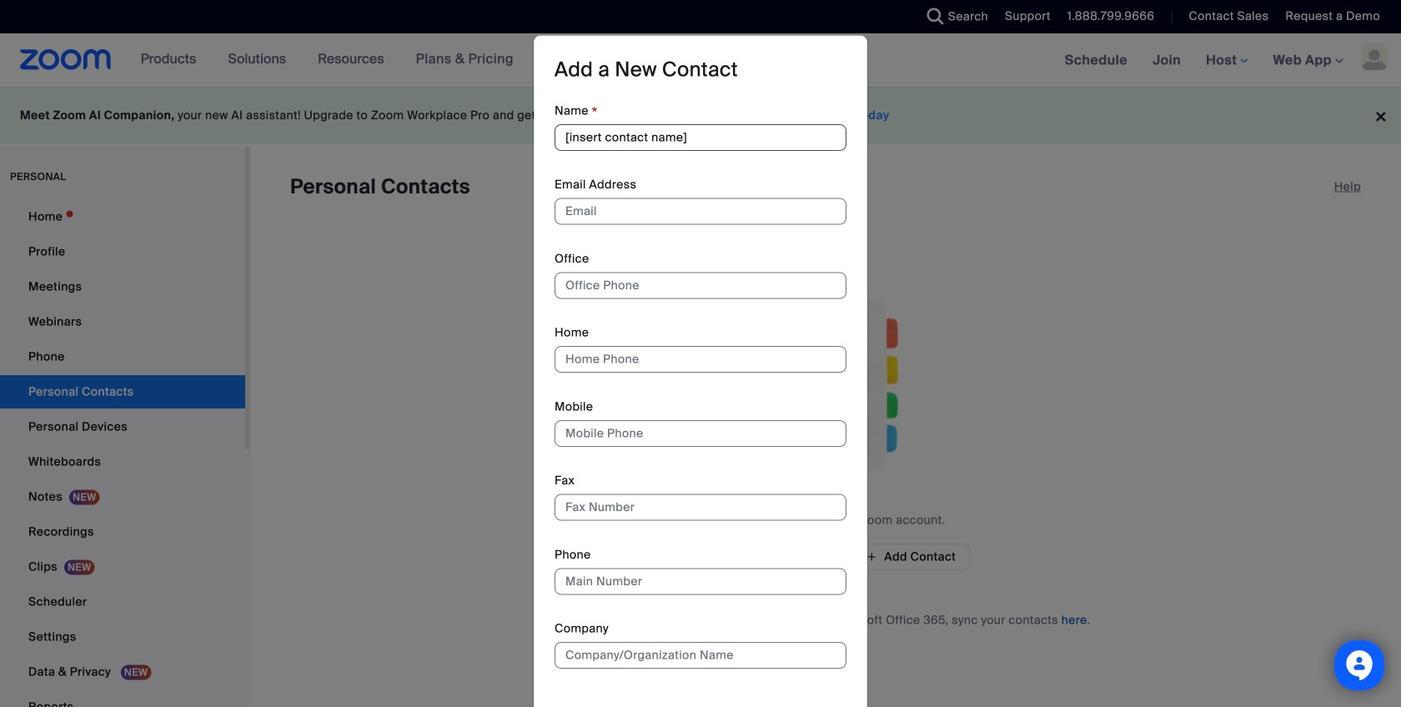 Task type: vqa. For each thing, say whether or not it's contained in the screenshot.
"First and Last Name" Text Field at top
yes



Task type: locate. For each thing, give the bounding box(es) containing it.
First and Last Name text field
[[555, 124, 847, 151]]

footer
[[0, 87, 1401, 144]]

Main Number text field
[[555, 568, 847, 595]]

dialog
[[534, 35, 867, 707]]

banner
[[0, 33, 1401, 88]]

Home Phone text field
[[555, 346, 847, 373]]

Email text field
[[555, 198, 847, 225]]



Task type: describe. For each thing, give the bounding box(es) containing it.
Company/Organization Name text field
[[555, 642, 847, 669]]

meetings navigation
[[1052, 33, 1401, 88]]

Mobile Phone text field
[[555, 420, 847, 447]]

Fax Number text field
[[555, 494, 847, 521]]

personal menu menu
[[0, 200, 245, 707]]

add image
[[866, 550, 878, 565]]

product information navigation
[[128, 33, 526, 87]]

Office Phone text field
[[555, 272, 847, 299]]



